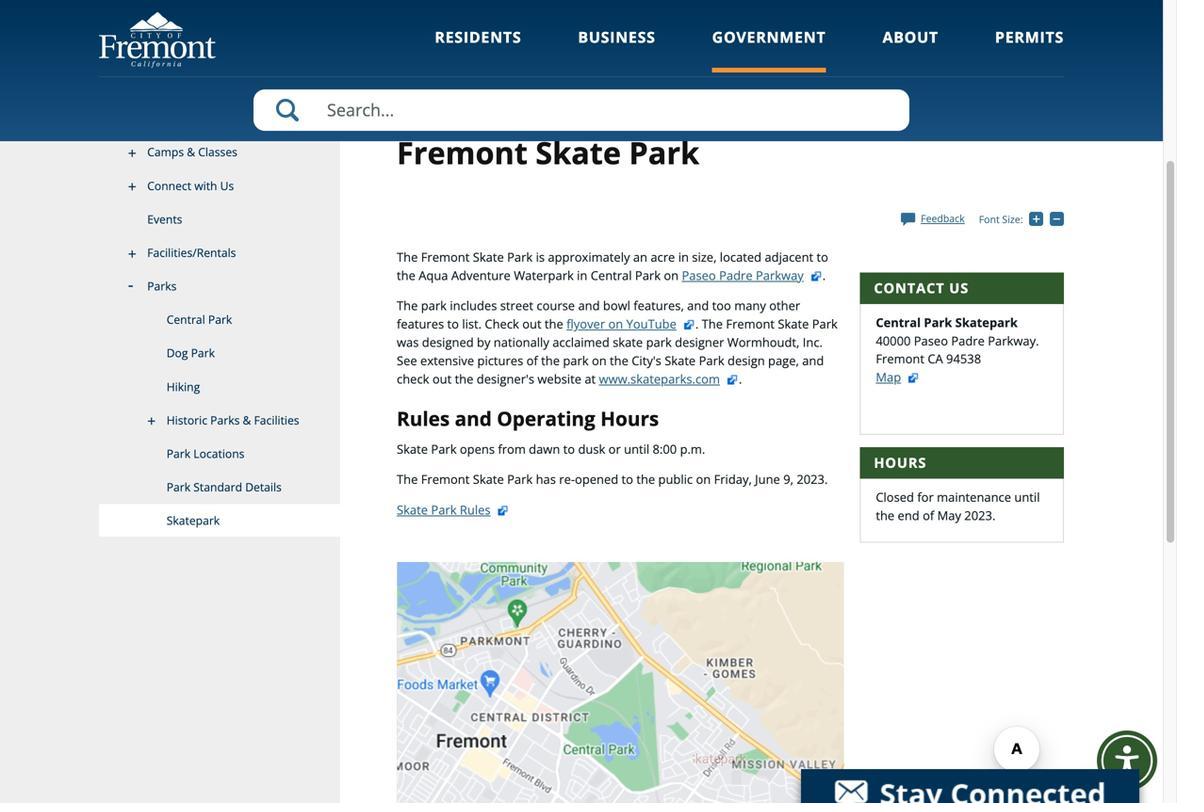 Task type: describe. For each thing, give the bounding box(es) containing it.
of inside closed for maintenance until the end of may 2023.
[[923, 507, 934, 524]]

historic parks & facilities link
[[99, 404, 340, 438]]

closed
[[876, 489, 914, 506]]

website
[[538, 371, 581, 388]]

permits
[[995, 27, 1064, 47]]

government for government
[[712, 27, 826, 47]]

re-
[[559, 471, 575, 488]]

1 vertical spatial skatepark
[[167, 513, 220, 529]]

font size: link
[[979, 213, 1023, 227]]

street
[[500, 298, 533, 315]]

map
[[876, 369, 901, 386]]

the inside the fremont skate park is approximately an acre in size, located adjacent to the aqua adventure waterpark in central park on
[[397, 267, 416, 284]]

size,
[[692, 249, 717, 266]]

0 vertical spatial paseo
[[682, 267, 716, 284]]

facilities
[[254, 413, 299, 428]]

the inside closed for maintenance until the end of may 2023.
[[876, 507, 895, 524]]

june
[[755, 471, 780, 488]]

skate inside the fremont skate park is approximately an acre in size, located adjacent to the aqua adventure waterpark in central park on
[[473, 249, 504, 266]]

feedback
[[921, 211, 965, 225]]

the fremont skate park has re-opened to the public on friday, june 9, 2023.
[[397, 471, 828, 488]]

the down the skate
[[610, 352, 629, 369]]

features
[[397, 316, 444, 333]]

and up flyover
[[578, 298, 600, 315]]

park inside central park skatepark 40000 paseo padre parkway. fremont ca 94538 map
[[924, 314, 952, 331]]

other
[[769, 298, 800, 315]]

hiking
[[167, 379, 200, 395]]

see
[[397, 352, 417, 369]]

to inside "the park includes street course and bowl features, and too many other features to list. check out the"
[[447, 316, 459, 333]]

and inside ". the fremont skate park was designed by nationally acclaimed skate park designer wormhoudt, inc. see extensive pictures of the park on the city's skate park design page, and check out the designer's website at"
[[802, 352, 824, 369]]

of inside ". the fremont skate park was designed by nationally acclaimed skate park designer wormhoudt, inc. see extensive pictures of the park on the city's skate park design page, and check out the designer's website at"
[[526, 352, 538, 369]]

fremont inside central park skatepark 40000 paseo padre parkway. fremont ca 94538 map
[[876, 351, 925, 368]]

central for central park
[[167, 312, 205, 328]]

1 horizontal spatial parks link
[[627, 118, 651, 131]]

1 vertical spatial us
[[949, 279, 969, 298]]

dog
[[167, 346, 188, 361]]

skate
[[613, 334, 643, 351]]

central park link
[[99, 304, 340, 337]]

central park skatepark 40000 paseo padre parkway. fremont ca 94538 map
[[876, 314, 1039, 386]]

& inside the government » departments » parks & recreation » parks fremont skate park
[[559, 118, 566, 131]]

facilities/rentals
[[147, 245, 236, 261]]

extensive
[[420, 352, 474, 369]]

public
[[658, 471, 693, 488]]

facilities/rentals link
[[99, 237, 340, 270]]

parks right recreation
[[627, 118, 651, 131]]

maintenance
[[937, 489, 1011, 506]]

the for the
[[397, 249, 418, 266]]

hours inside rules and operating hours skate park opens from dawn to dusk or until 8:00 p.m.
[[600, 406, 659, 432]]

course
[[537, 298, 575, 315]]

parks down hiking link
[[210, 413, 240, 428]]

rules inside rules and operating hours skate park opens from dawn to dusk or until 8:00 p.m.
[[397, 406, 450, 432]]

parks & recreation link
[[532, 118, 617, 131]]

camps & classes
[[147, 144, 237, 160]]

dog park link
[[99, 337, 340, 371]]

many
[[734, 298, 766, 315]]

government for government » departments » parks & recreation » parks fremont skate park
[[397, 118, 453, 131]]

on down bowl
[[608, 316, 623, 333]]

flyover on youtube
[[567, 316, 677, 333]]

on inside the fremont skate park is approximately an acre in size, located adjacent to the aqua adventure waterpark in central park on
[[664, 267, 679, 284]]

skatepark inside central park skatepark 40000 paseo padre parkway. fremont ca 94538 map
[[955, 314, 1018, 331]]

1 horizontal spatial rules
[[460, 502, 491, 519]]

connect with us link
[[99, 169, 340, 203]]

until inside rules and operating hours skate park opens from dawn to dusk or until 8:00 p.m.
[[624, 441, 650, 458]]

3 » from the left
[[619, 118, 624, 131]]

design
[[728, 352, 765, 369]]

1 horizontal spatial in
[[678, 249, 689, 266]]

connect with us
[[147, 178, 234, 193]]

fremont inside the government » departments » parks & recreation » parks fremont skate park
[[397, 132, 528, 173]]

pictures
[[477, 352, 523, 369]]

central inside the fremont skate park is approximately an acre in size, located adjacent to the aqua adventure waterpark in central park on
[[591, 267, 632, 284]]

& inside the historic parks & facilities link
[[243, 413, 251, 428]]

0 horizontal spatial parks link
[[99, 270, 340, 304]]

1 » from the left
[[456, 118, 461, 131]]

0 vertical spatial government link
[[712, 27, 826, 73]]

rules and operating hours skate park opens from dawn to dusk or until 8:00 p.m.
[[397, 406, 705, 458]]

to inside the fremont skate park is approximately an acre in size, located adjacent to the aqua adventure waterpark in central park on
[[817, 249, 828, 266]]

acre
[[651, 249, 675, 266]]

park locations link
[[99, 438, 340, 471]]

skate inside ". the fremont skate park was designed by nationally acclaimed skate park designer wormhoudt, inc. see extensive pictures of the park on the city's skate park design page, and check out the designer's website at"
[[778, 316, 809, 333]]

camps & classes link
[[99, 136, 340, 169]]

closed for maintenance until the end of may 2023.
[[876, 489, 1040, 524]]

includes
[[450, 298, 497, 315]]

contact
[[874, 279, 945, 298]]

font size:
[[979, 213, 1023, 226]]

and inside rules and operating hours skate park opens from dawn to dusk or until 8:00 p.m.
[[455, 406, 492, 432]]

friday,
[[714, 471, 752, 488]]

Search text field
[[254, 90, 909, 131]]

the inside ". the fremont skate park was designed by nationally acclaimed skate park designer wormhoudt, inc. see extensive pictures of the park on the city's skate park design page, and check out the designer's website at"
[[702, 316, 723, 333]]

on right public
[[696, 471, 711, 488]]

the up website
[[541, 352, 560, 369]]

+ link
[[1029, 212, 1049, 227]]

approximately
[[548, 249, 630, 266]]

2023. inside closed for maintenance until the end of may 2023.
[[964, 507, 996, 524]]

to right opened
[[622, 471, 633, 488]]

hiking link
[[99, 371, 340, 404]]

. the fremont skate park was designed by nationally acclaimed skate park designer wormhoudt, inc. see extensive pictures of the park on the city's skate park design page, and check out the designer's website at
[[397, 316, 838, 388]]

aqua
[[419, 267, 448, 284]]

ca
[[928, 351, 943, 368]]

94538
[[946, 351, 981, 368]]

locations
[[193, 446, 245, 462]]

parkway
[[756, 267, 804, 284]]

1 vertical spatial in
[[577, 267, 588, 284]]

designer
[[675, 334, 724, 351]]

www.skateparks.com link
[[599, 371, 739, 388]]

size:
[[1002, 213, 1023, 226]]

+
[[1044, 212, 1049, 226]]

central for central park skatepark 40000 paseo padre parkway. fremont ca 94538 map
[[876, 314, 921, 331]]

the fremont skate park is approximately an acre in size, located adjacent to the aqua adventure waterpark in central park on
[[397, 249, 828, 284]]

about link
[[883, 27, 939, 73]]

park locations
[[167, 446, 245, 462]]

8:00
[[653, 441, 677, 458]]

0 vertical spatial 2023.
[[797, 471, 828, 488]]

about
[[883, 27, 939, 47]]

acclaimed
[[552, 334, 610, 351]]

has
[[536, 471, 556, 488]]

- link
[[1050, 212, 1067, 227]]

is
[[536, 249, 545, 266]]

fremont inside the fremont skate park is approximately an acre in size, located adjacent to the aqua adventure waterpark in central park on
[[421, 249, 470, 266]]

list.
[[462, 316, 482, 333]]

operating
[[497, 406, 595, 432]]



Task type: vqa. For each thing, say whether or not it's contained in the screenshot.
Government
yes



Task type: locate. For each thing, give the bounding box(es) containing it.
park standard details
[[167, 480, 282, 495]]

skate inside the government » departments » parks & recreation » parks fremont skate park
[[536, 132, 621, 173]]

1 horizontal spatial us
[[949, 279, 969, 298]]

to left dusk at the bottom
[[563, 441, 575, 458]]

fremont inside ". the fremont skate park was designed by nationally acclaimed skate park designer wormhoudt, inc. see extensive pictures of the park on the city's skate park design page, and check out the designer's website at"
[[726, 316, 775, 333]]

0 horizontal spatial in
[[577, 267, 588, 284]]

0 horizontal spatial us
[[220, 178, 234, 193]]

0 vertical spatial .
[[823, 267, 826, 284]]

0 horizontal spatial park
[[421, 298, 447, 315]]

until right maintenance
[[1014, 489, 1040, 506]]

skate inside rules and operating hours skate park opens from dawn to dusk or until 8:00 p.m.
[[397, 441, 428, 458]]

historic
[[167, 413, 207, 428]]

0 vertical spatial out
[[522, 316, 542, 333]]

1 horizontal spatial until
[[1014, 489, 1040, 506]]

fremont
[[397, 132, 528, 173], [421, 249, 470, 266], [726, 316, 775, 333], [876, 351, 925, 368], [421, 471, 470, 488]]

0 horizontal spatial government
[[397, 118, 453, 131]]

0 horizontal spatial hours
[[600, 406, 659, 432]]

0 horizontal spatial government link
[[397, 118, 453, 131]]

recreation
[[569, 118, 617, 131]]

and down inc.
[[802, 352, 824, 369]]

on inside ". the fremont skate park was designed by nationally acclaimed skate park designer wormhoudt, inc. see extensive pictures of the park on the city's skate park design page, and check out the designer's website at"
[[592, 352, 607, 369]]

parkway.
[[988, 333, 1039, 349]]

0 horizontal spatial &
[[187, 144, 195, 160]]

skatepark image
[[99, 0, 1064, 46]]

until right or
[[624, 441, 650, 458]]

1 horizontal spatial out
[[522, 316, 542, 333]]

0 horizontal spatial rules
[[397, 406, 450, 432]]

2 horizontal spatial »
[[619, 118, 624, 131]]

1 horizontal spatial skatepark
[[955, 314, 1018, 331]]

park up city's skate
[[646, 334, 672, 351]]

central inside central park skatepark 40000 paseo padre parkway. fremont ca 94538 map
[[876, 314, 921, 331]]

» left departments
[[456, 118, 461, 131]]

2 vertical spatial park
[[563, 352, 589, 369]]

1 vertical spatial of
[[923, 507, 934, 524]]

the left public
[[636, 471, 655, 488]]

hours up or
[[600, 406, 659, 432]]

paseo up 'ca'
[[914, 333, 948, 349]]

park up the "features"
[[421, 298, 447, 315]]

feedback link
[[901, 211, 965, 226]]

government inside the government » departments » parks & recreation » parks fremont skate park
[[397, 118, 453, 131]]

paseo padre parkway link
[[682, 267, 823, 284]]

fremont up aqua
[[421, 249, 470, 266]]

1 horizontal spatial hours
[[874, 454, 927, 473]]

1 vertical spatial parks link
[[99, 270, 340, 304]]

classes
[[198, 144, 237, 160]]

out
[[522, 316, 542, 333], [432, 371, 452, 388]]

. up designer
[[695, 316, 699, 333]]

of down nationally
[[526, 352, 538, 369]]

1 horizontal spatial government link
[[712, 27, 826, 73]]

padre down 'located'
[[719, 267, 753, 284]]

departments
[[463, 118, 522, 131]]

1 horizontal spatial padre
[[951, 333, 985, 349]]

0 vertical spatial &
[[559, 118, 566, 131]]

2 vertical spatial .
[[739, 371, 742, 388]]

government
[[712, 27, 826, 47], [397, 118, 453, 131]]

the inside "the park includes street course and bowl features, and too many other features to list. check out the"
[[545, 316, 563, 333]]

0 vertical spatial skatepark
[[955, 314, 1018, 331]]

& right "camps"
[[187, 144, 195, 160]]

skate park rules
[[397, 502, 491, 519]]

central up "40000"
[[876, 314, 921, 331]]

0 horizontal spatial .
[[695, 316, 699, 333]]

of
[[526, 352, 538, 369], [923, 507, 934, 524]]

us right with
[[220, 178, 234, 193]]

in down approximately
[[577, 267, 588, 284]]

on up "at"
[[592, 352, 607, 369]]

opens
[[460, 441, 495, 458]]

0 horizontal spatial central
[[167, 312, 205, 328]]

1 horizontal spatial park
[[563, 352, 589, 369]]

in right acre
[[678, 249, 689, 266]]

www.skateparks.com
[[599, 371, 720, 388]]

skatepark
[[955, 314, 1018, 331], [167, 513, 220, 529]]

opened
[[575, 471, 618, 488]]

standard
[[193, 480, 242, 495]]

1 horizontal spatial 2023.
[[964, 507, 996, 524]]

connect
[[147, 178, 191, 193]]

waterpark
[[514, 267, 574, 284]]

may
[[937, 507, 961, 524]]

was
[[397, 334, 419, 351]]

1 vertical spatial padre
[[951, 333, 985, 349]]

0 vertical spatial parks link
[[627, 118, 651, 131]]

rules down opens
[[460, 502, 491, 519]]

0 horizontal spatial »
[[456, 118, 461, 131]]

youtube
[[626, 316, 677, 333]]

map link
[[876, 369, 920, 386]]

1 vertical spatial .
[[695, 316, 699, 333]]

fremont down departments
[[397, 132, 528, 173]]

business link
[[578, 27, 656, 73]]

in
[[678, 249, 689, 266], [577, 267, 588, 284]]

0 vertical spatial in
[[678, 249, 689, 266]]

to inside rules and operating hours skate park opens from dawn to dusk or until 8:00 p.m.
[[563, 441, 575, 458]]

2 » from the left
[[525, 118, 529, 131]]

central down approximately
[[591, 267, 632, 284]]

government link
[[712, 27, 826, 73], [397, 118, 453, 131]]

hours up 'closed'
[[874, 454, 927, 473]]

out up nationally
[[522, 316, 542, 333]]

events link
[[99, 203, 340, 237]]

the left aqua
[[397, 267, 416, 284]]

skatepark down standard
[[167, 513, 220, 529]]

» right departments
[[525, 118, 529, 131]]

parks link up central park
[[99, 270, 340, 304]]

. down design
[[739, 371, 742, 388]]

0 horizontal spatial of
[[526, 352, 538, 369]]

.
[[823, 267, 826, 284], [695, 316, 699, 333], [739, 371, 742, 388]]

1 vertical spatial government link
[[397, 118, 453, 131]]

residents link
[[435, 27, 522, 73]]

1 horizontal spatial central
[[591, 267, 632, 284]]

1 vertical spatial rules
[[460, 502, 491, 519]]

skate park rules link
[[397, 502, 509, 519]]

to right adjacent
[[817, 249, 828, 266]]

designer's
[[477, 371, 534, 388]]

the for 9,
[[397, 471, 418, 488]]

padre inside central park skatepark 40000 paseo padre parkway. fremont ca 94538 map
[[951, 333, 985, 349]]

1 vertical spatial out
[[432, 371, 452, 388]]

40000
[[876, 333, 911, 349]]

0 horizontal spatial until
[[624, 441, 650, 458]]

. right parkway
[[823, 267, 826, 284]]

2023. down maintenance
[[964, 507, 996, 524]]

and
[[578, 298, 600, 315], [687, 298, 709, 315], [802, 352, 824, 369], [455, 406, 492, 432]]

on down acre
[[664, 267, 679, 284]]

& inside 'camps & classes' link
[[187, 144, 195, 160]]

parks link right recreation
[[627, 118, 651, 131]]

0 vertical spatial padre
[[719, 267, 753, 284]]

us right contact at the right top of the page
[[949, 279, 969, 298]]

adjacent
[[765, 249, 813, 266]]

. inside ". the fremont skate park was designed by nationally acclaimed skate park designer wormhoudt, inc. see extensive pictures of the park on the city's skate park design page, and check out the designer's website at"
[[695, 316, 699, 333]]

& left recreation
[[559, 118, 566, 131]]

park down acclaimed
[[563, 352, 589, 369]]

fremont down the many on the right top
[[726, 316, 775, 333]]

2 horizontal spatial central
[[876, 314, 921, 331]]

1 vertical spatial government
[[397, 118, 453, 131]]

departments link
[[463, 118, 522, 131]]

1 vertical spatial park
[[646, 334, 672, 351]]

the down 'closed'
[[876, 507, 895, 524]]

out inside ". the fremont skate park was designed by nationally acclaimed skate park designer wormhoudt, inc. see extensive pictures of the park on the city's skate park design page, and check out the designer's website at"
[[432, 371, 452, 388]]

until inside closed for maintenance until the end of may 2023.
[[1014, 489, 1040, 506]]

to left list.
[[447, 316, 459, 333]]

an
[[633, 249, 647, 266]]

with
[[194, 178, 217, 193]]

and left too
[[687, 298, 709, 315]]

paseo
[[682, 267, 716, 284], [914, 333, 948, 349]]

9,
[[783, 471, 794, 488]]

2 vertical spatial &
[[243, 413, 251, 428]]

1 horizontal spatial &
[[243, 413, 251, 428]]

0 vertical spatial rules
[[397, 406, 450, 432]]

1 horizontal spatial government
[[712, 27, 826, 47]]

» right recreation
[[619, 118, 624, 131]]

0 horizontal spatial out
[[432, 371, 452, 388]]

parks down facilities/rentals
[[147, 279, 177, 294]]

0 horizontal spatial padre
[[719, 267, 753, 284]]

central up dog park
[[167, 312, 205, 328]]

0 vertical spatial park
[[421, 298, 447, 315]]

1 horizontal spatial .
[[739, 371, 742, 388]]

dusk
[[578, 441, 605, 458]]

1 horizontal spatial »
[[525, 118, 529, 131]]

designed
[[422, 334, 474, 351]]

skate
[[536, 132, 621, 173], [473, 249, 504, 266], [778, 316, 809, 333], [397, 441, 428, 458], [473, 471, 504, 488], [397, 502, 428, 519]]

located
[[720, 249, 762, 266]]

0 vertical spatial of
[[526, 352, 538, 369]]

1 vertical spatial 2023.
[[964, 507, 996, 524]]

1 vertical spatial &
[[187, 144, 195, 160]]

out down the extensive
[[432, 371, 452, 388]]

& left "facilities"
[[243, 413, 251, 428]]

park inside the government » departments » parks & recreation » parks fremont skate park
[[629, 132, 699, 173]]

1 horizontal spatial of
[[923, 507, 934, 524]]

1 horizontal spatial paseo
[[914, 333, 948, 349]]

parks left recreation
[[532, 118, 557, 131]]

paseo down size,
[[682, 267, 716, 284]]

parks link
[[627, 118, 651, 131], [99, 270, 340, 304]]

park inside "the park includes street course and bowl features, and too many other features to list. check out the"
[[421, 298, 447, 315]]

government » departments » parks & recreation » parks fremont skate park
[[397, 118, 699, 173]]

0 horizontal spatial paseo
[[682, 267, 716, 284]]

2023. right 9,
[[797, 471, 828, 488]]

padre up 94538
[[951, 333, 985, 349]]

bowl
[[603, 298, 630, 315]]

events
[[147, 211, 182, 227]]

2 horizontal spatial &
[[559, 118, 566, 131]]

1 vertical spatial until
[[1014, 489, 1040, 506]]

park inside rules and operating hours skate park opens from dawn to dusk or until 8:00 p.m.
[[431, 441, 457, 458]]

skatepark link
[[99, 505, 340, 538]]

the down the extensive
[[455, 371, 474, 388]]

the for to
[[397, 298, 418, 315]]

paseo inside central park skatepark 40000 paseo padre parkway. fremont ca 94538 map
[[914, 333, 948, 349]]

fremont up map link
[[876, 351, 925, 368]]

0 vertical spatial government
[[712, 27, 826, 47]]

paseo padre parkway
[[682, 267, 804, 284]]

camps
[[147, 144, 184, 160]]

city's skate
[[632, 352, 696, 369]]

page,
[[768, 352, 799, 369]]

check
[[397, 371, 429, 388]]

0 vertical spatial hours
[[600, 406, 659, 432]]

1 vertical spatial paseo
[[914, 333, 948, 349]]

stay connected image
[[801, 761, 1138, 804]]

residents
[[435, 27, 522, 47]]

0 horizontal spatial 2023.
[[797, 471, 828, 488]]

parks
[[532, 118, 557, 131], [627, 118, 651, 131], [147, 279, 177, 294], [210, 413, 240, 428]]

park standard details link
[[99, 471, 340, 505]]

historic parks & facilities
[[167, 413, 299, 428]]

the park includes street course and bowl features, and too many other features to list. check out the
[[397, 298, 800, 333]]

of down for
[[923, 507, 934, 524]]

details
[[245, 480, 282, 495]]

at
[[585, 371, 596, 388]]

nationally
[[494, 334, 549, 351]]

skatepark up parkway. on the right top
[[955, 314, 1018, 331]]

1 vertical spatial hours
[[874, 454, 927, 473]]

the inside "the park includes street course and bowl features, and too many other features to list. check out the"
[[397, 298, 418, 315]]

out inside "the park includes street course and bowl features, and too many other features to list. check out the"
[[522, 316, 542, 333]]

0 vertical spatial until
[[624, 441, 650, 458]]

flyover on youtube link
[[567, 316, 695, 333]]

padre
[[719, 267, 753, 284], [951, 333, 985, 349]]

0 vertical spatial us
[[220, 178, 234, 193]]

rules down check
[[397, 406, 450, 432]]

the inside the fremont skate park is approximately an acre in size, located adjacent to the aqua adventure waterpark in central park on
[[397, 249, 418, 266]]

check
[[485, 316, 519, 333]]

2 horizontal spatial park
[[646, 334, 672, 351]]

fremont up skate park rules
[[421, 471, 470, 488]]

dog park
[[167, 346, 215, 361]]

flyover
[[567, 316, 605, 333]]

to
[[817, 249, 828, 266], [447, 316, 459, 333], [563, 441, 575, 458], [622, 471, 633, 488]]

&
[[559, 118, 566, 131], [187, 144, 195, 160], [243, 413, 251, 428]]

and up opens
[[455, 406, 492, 432]]

0 horizontal spatial skatepark
[[167, 513, 220, 529]]

the down course
[[545, 316, 563, 333]]

2 horizontal spatial .
[[823, 267, 826, 284]]



